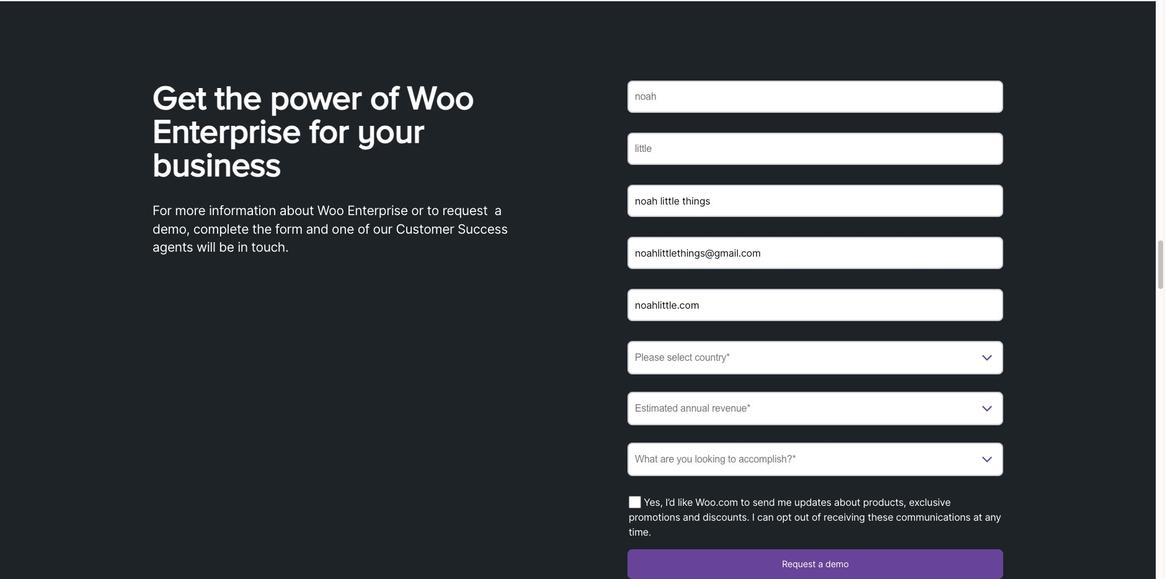 Task type: describe. For each thing, give the bounding box(es) containing it.
Business URL* text field
[[628, 289, 1003, 321]]

demo,
[[153, 221, 190, 237]]

can
[[757, 511, 774, 523]]

request
[[442, 203, 488, 219]]

yes, i'd like woo.com to send me updates about products, exclusive promotions and discounts. i can opt out of receiving these communications at any time.
[[629, 496, 1001, 538]]

about inside yes, i'd like woo.com to send me updates about products, exclusive promotions and discounts. i can opt out of receiving these communications at any time.
[[834, 496, 861, 509]]

woo for of
[[407, 78, 474, 116]]

out
[[794, 511, 809, 523]]

me
[[778, 496, 792, 509]]

like
[[678, 496, 693, 509]]

Last name* text field
[[628, 133, 1003, 165]]

First name* text field
[[628, 81, 1003, 113]]

i'd
[[666, 496, 675, 509]]

get
[[153, 78, 206, 116]]

agents
[[153, 240, 193, 255]]

any
[[985, 511, 1001, 523]]

updates
[[794, 496, 832, 509]]

to inside for more information about woo enterprise or to request  a demo, complete the form and one of our customer success agents will be in touch.
[[427, 203, 439, 219]]

opt
[[777, 511, 792, 523]]

woo.com
[[696, 496, 738, 509]]

enterprise for request
[[347, 203, 408, 219]]

success
[[458, 221, 508, 237]]

time.
[[629, 526, 651, 538]]

of inside for more information about woo enterprise or to request  a demo, complete the form and one of our customer success agents will be in touch.
[[358, 221, 370, 237]]

the inside "get the power of woo enterprise for your business"
[[215, 78, 262, 116]]

about inside for more information about woo enterprise or to request  a demo, complete the form and one of our customer success agents will be in touch.
[[280, 203, 314, 219]]

enterprise for business
[[153, 112, 301, 150]]

woo for about
[[317, 203, 344, 219]]

i
[[752, 511, 755, 523]]

promotions
[[629, 511, 680, 523]]

or
[[411, 203, 424, 219]]

Business email address* text field
[[628, 237, 1003, 269]]

Company name* text field
[[628, 185, 1003, 217]]

complete
[[193, 221, 249, 237]]

one
[[332, 221, 354, 237]]

information
[[209, 203, 276, 219]]



Task type: vqa. For each thing, say whether or not it's contained in the screenshot.
Enterprise in the get the power of woo enterprise for your business
yes



Task type: locate. For each thing, give the bounding box(es) containing it.
products,
[[863, 496, 906, 509]]

and inside for more information about woo enterprise or to request  a demo, complete the form and one of our customer success agents will be in touch.
[[306, 221, 328, 237]]

receiving
[[824, 511, 865, 523]]

1 vertical spatial woo
[[317, 203, 344, 219]]

0 horizontal spatial about
[[280, 203, 314, 219]]

2 vertical spatial of
[[812, 511, 821, 523]]

about
[[280, 203, 314, 219], [834, 496, 861, 509]]

business
[[153, 145, 281, 183]]

Yes, I'd like Woo.com to send me updates about products, exclusive promotions and discounts. I can opt out of receiving these communications at any time. checkbox
[[629, 496, 641, 509]]

woo inside "get the power of woo enterprise for your business"
[[407, 78, 474, 116]]

woo
[[407, 78, 474, 116], [317, 203, 344, 219]]

woo inside for more information about woo enterprise or to request  a demo, complete the form and one of our customer success agents will be in touch.
[[317, 203, 344, 219]]

of inside "get the power of woo enterprise for your business"
[[370, 78, 399, 116]]

1 vertical spatial to
[[741, 496, 750, 509]]

1 vertical spatial of
[[358, 221, 370, 237]]

0 horizontal spatial enterprise
[[153, 112, 301, 150]]

1 vertical spatial enterprise
[[347, 203, 408, 219]]

communications
[[896, 511, 971, 523]]

of inside yes, i'd like woo.com to send me updates about products, exclusive promotions and discounts. i can opt out of receiving these communications at any time.
[[812, 511, 821, 523]]

0 horizontal spatial to
[[427, 203, 439, 219]]

0 vertical spatial the
[[215, 78, 262, 116]]

and down like
[[683, 511, 700, 523]]

0 vertical spatial enterprise
[[153, 112, 301, 150]]

and inside yes, i'd like woo.com to send me updates about products, exclusive promotions and discounts. i can opt out of receiving these communications at any time.
[[683, 511, 700, 523]]

of
[[370, 78, 399, 116], [358, 221, 370, 237], [812, 511, 821, 523]]

form
[[275, 221, 303, 237]]

1 horizontal spatial and
[[683, 511, 700, 523]]

1 horizontal spatial to
[[741, 496, 750, 509]]

about up the form
[[280, 203, 314, 219]]

our
[[373, 221, 393, 237]]

1 vertical spatial and
[[683, 511, 700, 523]]

the
[[215, 78, 262, 116], [252, 221, 272, 237]]

enterprise inside "get the power of woo enterprise for your business"
[[153, 112, 301, 150]]

yes,
[[644, 496, 663, 509]]

0 vertical spatial woo
[[407, 78, 474, 116]]

about up the receiving
[[834, 496, 861, 509]]

0 vertical spatial and
[[306, 221, 328, 237]]

send
[[753, 496, 775, 509]]

customer
[[396, 221, 454, 237]]

the inside for more information about woo enterprise or to request  a demo, complete the form and one of our customer success agents will be in touch.
[[252, 221, 272, 237]]

discounts.
[[703, 511, 750, 523]]

these
[[868, 511, 893, 523]]

to
[[427, 203, 439, 219], [741, 496, 750, 509]]

and
[[306, 221, 328, 237], [683, 511, 700, 523]]

for more information about woo enterprise or to request  a demo, complete the form and one of our customer success agents will be in touch.
[[153, 203, 508, 255]]

1 vertical spatial the
[[252, 221, 272, 237]]

0 horizontal spatial and
[[306, 221, 328, 237]]

1 horizontal spatial enterprise
[[347, 203, 408, 219]]

for
[[309, 112, 349, 150]]

and left one
[[306, 221, 328, 237]]

the right get
[[215, 78, 262, 116]]

1 horizontal spatial woo
[[407, 78, 474, 116]]

touch.
[[251, 240, 289, 255]]

0 vertical spatial to
[[427, 203, 439, 219]]

to left send
[[741, 496, 750, 509]]

1 horizontal spatial about
[[834, 496, 861, 509]]

for
[[153, 203, 172, 219]]

None submit
[[628, 550, 1003, 579]]

your
[[357, 112, 424, 150]]

get the power of woo enterprise for your business
[[153, 78, 474, 183]]

enterprise
[[153, 112, 301, 150], [347, 203, 408, 219]]

power
[[270, 78, 362, 116]]

0 vertical spatial about
[[280, 203, 314, 219]]

more
[[175, 203, 205, 219]]

at
[[973, 511, 982, 523]]

1 vertical spatial about
[[834, 496, 861, 509]]

will
[[197, 240, 216, 255]]

the up touch.
[[252, 221, 272, 237]]

to right or at the left
[[427, 203, 439, 219]]

enterprise inside for more information about woo enterprise or to request  a demo, complete the form and one of our customer success agents will be in touch.
[[347, 203, 408, 219]]

exclusive
[[909, 496, 951, 509]]

in
[[238, 240, 248, 255]]

to inside yes, i'd like woo.com to send me updates about products, exclusive promotions and discounts. i can opt out of receiving these communications at any time.
[[741, 496, 750, 509]]

be
[[219, 240, 234, 255]]

0 horizontal spatial woo
[[317, 203, 344, 219]]

0 vertical spatial of
[[370, 78, 399, 116]]



